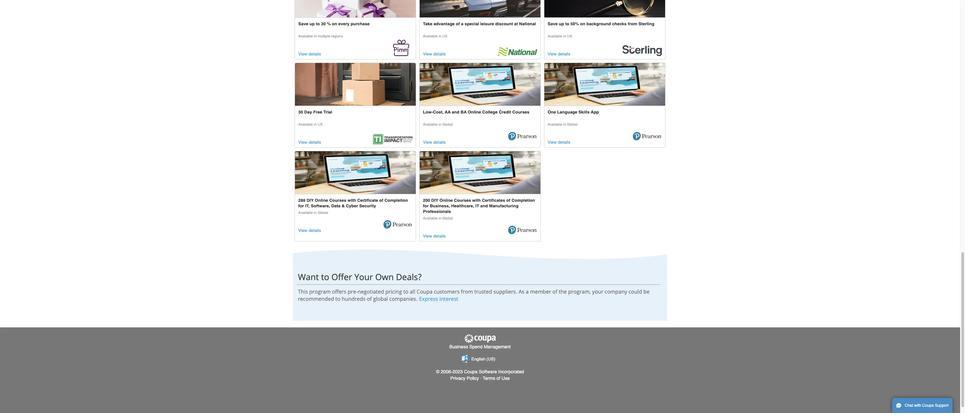 Task type: describe. For each thing, give the bounding box(es) containing it.
incorporated
[[499, 369, 524, 375]]

coupa inside button
[[923, 404, 934, 408]]

save up to 30 % on every purchase
[[298, 21, 370, 26]]

details for app
[[558, 140, 571, 145]]

terms of use link
[[483, 376, 510, 381]]

one language skills app
[[548, 110, 599, 115]]

skills
[[579, 110, 590, 115]]

privacy policy link
[[451, 376, 479, 381]]

checks
[[612, 21, 627, 26]]

use
[[502, 376, 510, 381]]

as
[[519, 288, 525, 295]]

with inside button
[[915, 404, 922, 408]]

low-
[[423, 110, 433, 115]]

pre-
[[348, 288, 358, 295]]

ba
[[461, 110, 467, 115]]

day
[[304, 110, 312, 115]]

app
[[591, 110, 599, 115]]

aa
[[445, 110, 451, 115]]

from inside the this program offers pre-negotiated pricing to all coupa customers from trusted suppliers. as a member of the program, your company could be recommended to hundreds of global companies.
[[461, 288, 473, 295]]

global
[[373, 296, 388, 303]]

cyber
[[346, 203, 358, 208]]

to left all
[[404, 288, 409, 295]]

1 vertical spatial coupa
[[464, 369, 478, 375]]

(us)
[[487, 357, 496, 362]]

in inside 288 diy online courses with certificate of completion for it, software, data & cyber security available in global
[[314, 211, 317, 215]]

low-cost, aa and ba online college credit courses
[[423, 110, 530, 115]]

multiple
[[318, 34, 330, 39]]

details for and
[[434, 140, 446, 145]]

express interest
[[419, 296, 458, 303]]

© 2006-2023 coupa software incorporated
[[436, 369, 524, 375]]

save up to 50% on background checks from sterling
[[548, 21, 655, 26]]

0 vertical spatial and
[[452, 110, 460, 115]]

manufacturing
[[489, 203, 519, 208]]

advantage
[[434, 21, 455, 26]]

0 vertical spatial transportation impact image
[[295, 63, 416, 106]]

program,
[[568, 288, 591, 295]]

view details for save up to 50% on background checks from sterling
[[548, 52, 571, 57]]

this
[[298, 288, 308, 295]]

completion for 288 diy online courses with certificate of completion for it, software, data & cyber security
[[385, 198, 408, 203]]

global inside 288 diy online courses with certificate of completion for it, software, data & cyber security available in global
[[318, 211, 328, 215]]

management
[[484, 344, 511, 350]]

certificates
[[482, 198, 505, 203]]

view for 30 day free trial
[[298, 140, 308, 145]]

2 horizontal spatial courses
[[513, 110, 530, 115]]

privacy policy
[[451, 376, 479, 381]]

global inside the 200 diy online courses with certificates of completion for business, healthcare, it and manufacturing professionals available in global
[[443, 216, 453, 221]]

global down one language skills app
[[567, 122, 578, 127]]

regions
[[331, 34, 343, 39]]

express interest link
[[419, 296, 458, 303]]

288 diy online courses with certificate of completion for it, software, data & cyber security available in global
[[298, 198, 408, 215]]

at
[[514, 21, 518, 26]]

your
[[355, 271, 373, 283]]

view for take advantage of a special leisure discount at national
[[423, 52, 432, 57]]

0 vertical spatial pimm solutions image
[[295, 0, 416, 18]]

offers
[[332, 288, 347, 295]]

&
[[342, 203, 345, 208]]

2006-
[[441, 369, 453, 375]]

want
[[298, 271, 319, 283]]

of left the
[[553, 288, 558, 295]]

0 horizontal spatial 30
[[298, 110, 303, 115]]

view details for take advantage of a special leisure discount at national
[[423, 52, 446, 57]]

available for 30 day free trial
[[298, 122, 313, 127]]

your
[[592, 288, 604, 295]]

hundreds
[[342, 296, 366, 303]]

certificate
[[357, 198, 378, 203]]

up for 30
[[310, 21, 315, 26]]

program
[[309, 288, 331, 295]]

this program offers pre-negotiated pricing to all coupa customers from trusted suppliers. as a member of the program, your company could be recommended to hundreds of global companies.
[[298, 288, 650, 303]]

language
[[557, 110, 578, 115]]

privacy
[[451, 376, 466, 381]]

of left use
[[497, 376, 501, 381]]

details for 30
[[309, 52, 321, 57]]

2023
[[453, 369, 463, 375]]

member
[[530, 288, 551, 295]]

business spend management
[[450, 344, 511, 350]]

terms
[[483, 376, 496, 381]]

1 vertical spatial enterprise holdings image
[[498, 47, 537, 56]]

terms of use
[[483, 376, 510, 381]]

data
[[331, 203, 341, 208]]

offer
[[332, 271, 352, 283]]

background
[[587, 21, 611, 26]]

0 vertical spatial sterling image
[[545, 0, 666, 18]]

in for 30
[[314, 34, 317, 39]]

200
[[423, 198, 430, 203]]

sterling
[[639, 21, 655, 26]]

in for 50%
[[564, 34, 566, 39]]

for for 288
[[298, 203, 304, 208]]

up for 50%
[[559, 21, 564, 26]]

available in us for up
[[548, 34, 572, 39]]

view details for 30 day free trial
[[298, 140, 321, 145]]

security
[[359, 203, 376, 208]]

1 vertical spatial pimm solutions image
[[393, 40, 409, 56]]

coupa supplier portal image
[[464, 334, 497, 344]]

all
[[410, 288, 416, 295]]

details for trial
[[309, 140, 321, 145]]

company
[[605, 288, 628, 295]]

50%
[[571, 21, 579, 26]]

available in us for advantage
[[423, 34, 448, 39]]

of right advantage
[[456, 21, 460, 26]]

details for 50%
[[558, 52, 571, 57]]

purchase
[[351, 21, 370, 26]]

deals?
[[396, 271, 422, 283]]

to down the offers
[[336, 296, 341, 303]]

us for to
[[567, 34, 572, 39]]



Task type: locate. For each thing, give the bounding box(es) containing it.
1 vertical spatial a
[[526, 288, 529, 295]]

business
[[450, 344, 468, 350]]

view details
[[298, 52, 321, 57], [423, 52, 446, 57], [548, 52, 571, 57], [298, 140, 321, 145], [423, 140, 446, 145], [548, 140, 571, 145], [298, 228, 321, 233], [423, 234, 446, 239]]

with right chat
[[915, 404, 922, 408]]

courses for 288 diy online courses with certificate of completion for it, software, data & cyber security
[[329, 198, 347, 203]]

of right certificate
[[379, 198, 384, 203]]

0 horizontal spatial on
[[332, 21, 337, 26]]

completion
[[385, 198, 408, 203], [512, 198, 535, 203]]

trial
[[324, 110, 332, 115]]

0 horizontal spatial a
[[461, 21, 464, 26]]

©
[[436, 369, 440, 375]]

courses inside 288 diy online courses with certificate of completion for it, software, data & cyber security available in global
[[329, 198, 347, 203]]

discount
[[495, 21, 513, 26]]

courses for 200 diy online courses with certificates of completion for business, healthcare, it and manufacturing professionals
[[454, 198, 471, 203]]

courses up healthcare,
[[454, 198, 471, 203]]

view details button for save up to 50% on background checks from sterling
[[548, 51, 571, 57]]

global down "professionals"
[[443, 216, 453, 221]]

1 horizontal spatial available in global
[[548, 122, 578, 127]]

and right it
[[481, 203, 488, 208]]

1 horizontal spatial up
[[559, 21, 564, 26]]

us for free
[[318, 122, 323, 127]]

available for take advantage of a special leisure discount at national
[[423, 34, 438, 39]]

of down negotiated
[[367, 296, 372, 303]]

0 horizontal spatial save
[[298, 21, 308, 26]]

available in global down language
[[548, 122, 578, 127]]

enterprise holdings image down the at on the right top
[[498, 47, 537, 56]]

to left %
[[316, 21, 320, 26]]

special
[[465, 21, 479, 26]]

courses
[[513, 110, 530, 115], [329, 198, 347, 203], [454, 198, 471, 203]]

to left 50%
[[566, 21, 570, 26]]

online up business,
[[440, 198, 453, 203]]

0 vertical spatial a
[[461, 21, 464, 26]]

2 vertical spatial coupa
[[923, 404, 934, 408]]

available
[[298, 34, 313, 39], [423, 34, 438, 39], [548, 34, 563, 39], [298, 122, 313, 127], [423, 122, 438, 127], [548, 122, 563, 127], [298, 211, 313, 215], [423, 216, 438, 221]]

available for save up to 30 % on every purchase
[[298, 34, 313, 39]]

1 vertical spatial sterling image
[[623, 45, 662, 56]]

diy for business,
[[432, 198, 439, 203]]

it,
[[305, 203, 310, 208]]

english
[[472, 357, 486, 362]]

us down 50%
[[567, 34, 572, 39]]

global
[[443, 122, 453, 127], [567, 122, 578, 127], [318, 211, 328, 215], [443, 216, 453, 221]]

with
[[348, 198, 356, 203], [472, 198, 481, 203], [915, 404, 922, 408]]

available for save up to 50% on background checks from sterling
[[548, 34, 563, 39]]

leisure
[[481, 21, 494, 26]]

completion inside the 200 diy online courses with certificates of completion for business, healthcare, it and manufacturing professionals available in global
[[512, 198, 535, 203]]

support
[[936, 404, 949, 408]]

1 horizontal spatial courses
[[454, 198, 471, 203]]

take advantage of a special leisure discount at national
[[423, 21, 536, 26]]

available in global down cost,
[[423, 122, 453, 127]]

of
[[456, 21, 460, 26], [379, 198, 384, 203], [507, 198, 511, 203], [553, 288, 558, 295], [367, 296, 372, 303], [497, 376, 501, 381]]

available in us down day
[[298, 122, 323, 127]]

0 horizontal spatial available in global
[[423, 122, 453, 127]]

2 horizontal spatial with
[[915, 404, 922, 408]]

pricing
[[386, 288, 402, 295]]

completion inside 288 diy online courses with certificate of completion for it, software, data & cyber security available in global
[[385, 198, 408, 203]]

diy for it,
[[307, 198, 314, 203]]

courses right "credit" at the top
[[513, 110, 530, 115]]

free
[[313, 110, 322, 115]]

0 vertical spatial coupa
[[417, 288, 433, 295]]

2 save from the left
[[548, 21, 558, 26]]

1 vertical spatial 30
[[298, 110, 303, 115]]

1 horizontal spatial on
[[580, 21, 586, 26]]

recommended
[[298, 296, 334, 303]]

1 available in global from the left
[[423, 122, 453, 127]]

for inside 288 diy online courses with certificate of completion for it, software, data & cyber security available in global
[[298, 203, 304, 208]]

one
[[548, 110, 556, 115]]

sterling image
[[545, 0, 666, 18], [623, 45, 662, 56]]

a right the 'as' on the bottom of page
[[526, 288, 529, 295]]

with inside the 200 diy online courses with certificates of completion for business, healthcare, it and manufacturing professionals available in global
[[472, 198, 481, 203]]

0 vertical spatial from
[[628, 21, 638, 26]]

negotiated
[[358, 288, 384, 295]]

with for certificate
[[348, 198, 356, 203]]

up up available in multiple regions
[[310, 21, 315, 26]]

companies.
[[390, 296, 418, 303]]

2 available in global from the left
[[548, 122, 578, 127]]

30 left %
[[321, 21, 326, 26]]

0 horizontal spatial completion
[[385, 198, 408, 203]]

2 horizontal spatial us
[[567, 34, 572, 39]]

details for a
[[434, 52, 446, 57]]

business,
[[430, 203, 450, 208]]

diy inside 288 diy online courses with certificate of completion for it, software, data & cyber security available in global
[[307, 198, 314, 203]]

0 horizontal spatial coupa
[[417, 288, 433, 295]]

completion for 200 diy online courses with certificates of completion for business, healthcare, it and manufacturing professionals
[[512, 198, 535, 203]]

want to offer your own deals?
[[298, 271, 422, 283]]

view for low-cost, aa and ba online college credit courses
[[423, 140, 432, 145]]

with inside 288 diy online courses with certificate of completion for it, software, data & cyber security available in global
[[348, 198, 356, 203]]

1 horizontal spatial diy
[[432, 198, 439, 203]]

online inside 288 diy online courses with certificate of completion for it, software, data & cyber security available in global
[[315, 198, 328, 203]]

for for 200
[[423, 203, 429, 208]]

us down advantage
[[443, 34, 448, 39]]

software
[[479, 369, 497, 375]]

1 completion from the left
[[385, 198, 408, 203]]

policy
[[467, 376, 479, 381]]

0 horizontal spatial from
[[461, 288, 473, 295]]

view details for save up to 30 % on every purchase
[[298, 52, 321, 57]]

global down software,
[[318, 211, 328, 215]]

2 on from the left
[[580, 21, 586, 26]]

in
[[314, 34, 317, 39], [439, 34, 442, 39], [564, 34, 566, 39], [314, 122, 317, 127], [439, 122, 442, 127], [564, 122, 566, 127], [314, 211, 317, 215], [439, 216, 442, 221]]

it
[[476, 203, 479, 208]]

enterprise holdings image up take advantage of a special leisure discount at national
[[420, 0, 541, 18]]

available in us down 50%
[[548, 34, 572, 39]]

coupa
[[417, 288, 433, 295], [464, 369, 478, 375], [923, 404, 934, 408]]

view for save up to 50% on background checks from sterling
[[548, 52, 557, 57]]

1 horizontal spatial from
[[628, 21, 638, 26]]

0 horizontal spatial us
[[318, 122, 323, 127]]

for down 200
[[423, 203, 429, 208]]

credit
[[499, 110, 511, 115]]

view for one language skills app
[[548, 140, 557, 145]]

available in us for day
[[298, 122, 323, 127]]

from right "checks"
[[628, 21, 638, 26]]

diy inside the 200 diy online courses with certificates of completion for business, healthcare, it and manufacturing professionals available in global
[[432, 198, 439, 203]]

of inside 288 diy online courses with certificate of completion for it, software, data & cyber security available in global
[[379, 198, 384, 203]]

trusted
[[475, 288, 492, 295]]

0 vertical spatial enterprise holdings image
[[420, 0, 541, 18]]

0 horizontal spatial for
[[298, 203, 304, 208]]

1 horizontal spatial and
[[481, 203, 488, 208]]

on right %
[[332, 21, 337, 26]]

of inside the 200 diy online courses with certificates of completion for business, healthcare, it and manufacturing professionals available in global
[[507, 198, 511, 203]]

sterling image down 'sterling' in the right of the page
[[623, 45, 662, 56]]

available for low-cost, aa and ba online college credit courses
[[423, 122, 438, 127]]

in for app
[[564, 122, 566, 127]]

0 horizontal spatial diy
[[307, 198, 314, 203]]

online right ba
[[468, 110, 481, 115]]

1 on from the left
[[332, 21, 337, 26]]

from
[[628, 21, 638, 26], [461, 288, 473, 295]]

from left trusted at the bottom of the page
[[461, 288, 473, 295]]

online for 200 diy online courses with certificates of completion for business, healthcare, it and manufacturing professionals
[[440, 198, 453, 203]]

the
[[559, 288, 567, 295]]

us for of
[[443, 34, 448, 39]]

2 up from the left
[[559, 21, 564, 26]]

200 diy online courses with certificates of completion for business, healthcare, it and manufacturing professionals available in global
[[423, 198, 535, 221]]

with up it
[[472, 198, 481, 203]]

view details for low-cost, aa and ba online college credit courses
[[423, 140, 446, 145]]

sterling image up save up to 50% on background checks from sterling
[[545, 0, 666, 18]]

1 horizontal spatial with
[[472, 198, 481, 203]]

pearson image
[[420, 63, 541, 106], [545, 63, 666, 106], [508, 128, 537, 144], [633, 128, 662, 144], [295, 151, 416, 194], [420, 151, 541, 194], [383, 216, 413, 233], [508, 222, 537, 238]]

coupa up express
[[417, 288, 433, 295]]

for inside the 200 diy online courses with certificates of completion for business, healthcare, it and manufacturing professionals available in global
[[423, 203, 429, 208]]

in inside the 200 diy online courses with certificates of completion for business, healthcare, it and manufacturing professionals available in global
[[439, 216, 442, 221]]

coupa left support
[[923, 404, 934, 408]]

take
[[423, 21, 433, 26]]

own
[[375, 271, 394, 283]]

1 horizontal spatial 30
[[321, 21, 326, 26]]

1 horizontal spatial online
[[440, 198, 453, 203]]

cost,
[[433, 110, 444, 115]]

a inside the this program offers pre-negotiated pricing to all coupa customers from trusted suppliers. as a member of the program, your company could be recommended to hundreds of global companies.
[[526, 288, 529, 295]]

us down free
[[318, 122, 323, 127]]

30 day free trial
[[298, 110, 332, 115]]

1 diy from the left
[[307, 198, 314, 203]]

in for and
[[439, 122, 442, 127]]

0 horizontal spatial with
[[348, 198, 356, 203]]

save
[[298, 21, 308, 26], [548, 21, 558, 26]]

on
[[332, 21, 337, 26], [580, 21, 586, 26]]

288
[[298, 198, 306, 203]]

0 horizontal spatial courses
[[329, 198, 347, 203]]

up left 50%
[[559, 21, 564, 26]]

view details button for low-cost, aa and ba online college credit courses
[[423, 139, 446, 146]]

2 horizontal spatial coupa
[[923, 404, 934, 408]]

view for save up to 30 % on every purchase
[[298, 52, 308, 57]]

up
[[310, 21, 315, 26], [559, 21, 564, 26]]

0 vertical spatial 30
[[321, 21, 326, 26]]

with for certificates
[[472, 198, 481, 203]]

save for save up to 30 % on every purchase
[[298, 21, 308, 26]]

spend
[[470, 344, 483, 350]]

view details button for take advantage of a special leisure discount at national
[[423, 51, 446, 57]]

1 up from the left
[[310, 21, 315, 26]]

1 vertical spatial from
[[461, 288, 473, 295]]

1 horizontal spatial us
[[443, 34, 448, 39]]

save up available in multiple regions
[[298, 21, 308, 26]]

view details button for save up to 30 % on every purchase
[[298, 51, 321, 57]]

1 horizontal spatial save
[[548, 21, 558, 26]]

a left special
[[461, 21, 464, 26]]

online
[[468, 110, 481, 115], [315, 198, 328, 203], [440, 198, 453, 203]]

2 diy from the left
[[432, 198, 439, 203]]

1 horizontal spatial a
[[526, 288, 529, 295]]

0 horizontal spatial online
[[315, 198, 328, 203]]

on right 50%
[[580, 21, 586, 26]]

a
[[461, 21, 464, 26], [526, 288, 529, 295]]

coupa up policy
[[464, 369, 478, 375]]

1 horizontal spatial available in us
[[423, 34, 448, 39]]

customers
[[434, 288, 460, 295]]

available for one language skills app
[[548, 122, 563, 127]]

professionals
[[423, 209, 451, 214]]

interest
[[440, 296, 458, 303]]

diy up business,
[[432, 198, 439, 203]]

diy up it,
[[307, 198, 314, 203]]

national
[[519, 21, 536, 26]]

courses inside the 200 diy online courses with certificates of completion for business, healthcare, it and manufacturing professionals available in global
[[454, 198, 471, 203]]

to up the program
[[321, 271, 329, 283]]

english (us)
[[472, 357, 496, 362]]

1 vertical spatial and
[[481, 203, 488, 208]]

view details button for 30 day free trial
[[298, 139, 321, 146]]

1 horizontal spatial completion
[[512, 198, 535, 203]]

available in global for cost,
[[423, 122, 453, 127]]

and inside the 200 diy online courses with certificates of completion for business, healthcare, it and manufacturing professionals available in global
[[481, 203, 488, 208]]

suppliers.
[[494, 288, 518, 295]]

for
[[298, 203, 304, 208], [423, 203, 429, 208]]

view details for one language skills app
[[548, 140, 571, 145]]

online inside the 200 diy online courses with certificates of completion for business, healthcare, it and manufacturing professionals available in global
[[440, 198, 453, 203]]

completion right certificate
[[385, 198, 408, 203]]

completion up manufacturing
[[512, 198, 535, 203]]

enterprise holdings image
[[420, 0, 541, 18], [498, 47, 537, 56]]

save for save up to 50% on background checks from sterling
[[548, 21, 558, 26]]

transportation impact image
[[295, 63, 416, 106], [373, 134, 413, 144]]

0 horizontal spatial up
[[310, 21, 315, 26]]

1 horizontal spatial for
[[423, 203, 429, 208]]

1 vertical spatial transportation impact image
[[373, 134, 413, 144]]

view details button for one language skills app
[[548, 139, 571, 146]]

college
[[482, 110, 498, 115]]

30 left day
[[298, 110, 303, 115]]

for down '288'
[[298, 203, 304, 208]]

coupa inside the this program offers pre-negotiated pricing to all coupa customers from trusted suppliers. as a member of the program, your company could be recommended to hundreds of global companies.
[[417, 288, 433, 295]]

1 for from the left
[[298, 203, 304, 208]]

pimm solutions image
[[295, 0, 416, 18], [393, 40, 409, 56]]

online up software,
[[315, 198, 328, 203]]

30
[[321, 21, 326, 26], [298, 110, 303, 115]]

%
[[327, 21, 331, 26]]

online for 288 diy online courses with certificate of completion for it, software, data & cyber security
[[315, 198, 328, 203]]

2 completion from the left
[[512, 198, 535, 203]]

in for trial
[[314, 122, 317, 127]]

0 horizontal spatial available in us
[[298, 122, 323, 127]]

available inside the 200 diy online courses with certificates of completion for business, healthcare, it and manufacturing professionals available in global
[[423, 216, 438, 221]]

courses up data
[[329, 198, 347, 203]]

and right aa
[[452, 110, 460, 115]]

0 horizontal spatial and
[[452, 110, 460, 115]]

software,
[[311, 203, 330, 208]]

of up manufacturing
[[507, 198, 511, 203]]

every
[[339, 21, 350, 26]]

available in us down 'take'
[[423, 34, 448, 39]]

view details button
[[298, 51, 321, 57], [423, 51, 446, 57], [548, 51, 571, 57], [298, 139, 321, 146], [423, 139, 446, 146], [548, 139, 571, 146], [298, 227, 321, 234], [423, 233, 446, 240]]

in for a
[[439, 34, 442, 39]]

1 horizontal spatial coupa
[[464, 369, 478, 375]]

save left 50%
[[548, 21, 558, 26]]

2 horizontal spatial available in us
[[548, 34, 572, 39]]

available inside 288 diy online courses with certificate of completion for it, software, data & cyber security available in global
[[298, 211, 313, 215]]

2 for from the left
[[423, 203, 429, 208]]

view
[[298, 52, 308, 57], [423, 52, 432, 57], [548, 52, 557, 57], [298, 140, 308, 145], [423, 140, 432, 145], [548, 140, 557, 145], [298, 228, 308, 233], [423, 234, 432, 239]]

global down aa
[[443, 122, 453, 127]]

could
[[629, 288, 642, 295]]

be
[[644, 288, 650, 295]]

2 horizontal spatial online
[[468, 110, 481, 115]]

healthcare,
[[451, 203, 474, 208]]

available in global for language
[[548, 122, 578, 127]]

1 save from the left
[[298, 21, 308, 26]]

chat with coupa support button
[[893, 398, 953, 413]]

with up cyber
[[348, 198, 356, 203]]

chat
[[905, 404, 914, 408]]



Task type: vqa. For each thing, say whether or not it's contained in the screenshot.


